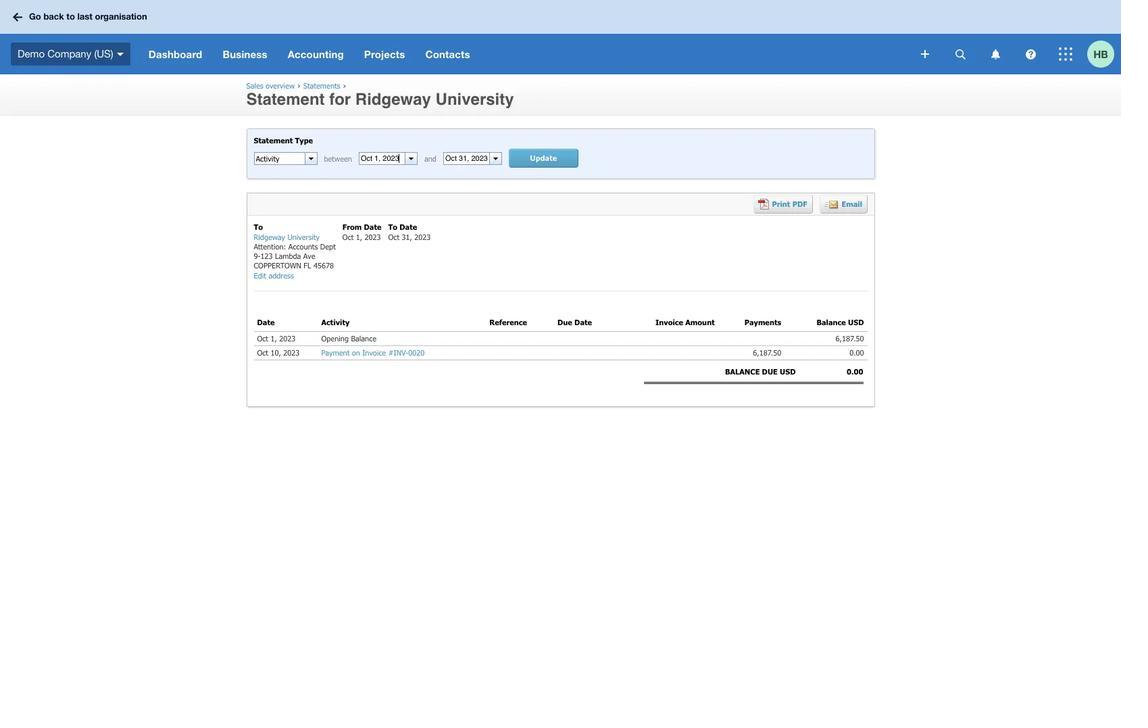 Task type: vqa. For each thing, say whether or not it's contained in the screenshot.
Postage & Delivery's the Expense
no



Task type: describe. For each thing, give the bounding box(es) containing it.
1 horizontal spatial invoice
[[656, 318, 684, 327]]

due date
[[558, 318, 592, 327]]

contacts button
[[416, 34, 481, 74]]

on
[[352, 348, 360, 357]]

1 horizontal spatial balance
[[817, 318, 847, 327]]

2023 inside to date oct 31, 2023
[[415, 232, 431, 241]]

ridgeway university link
[[254, 232, 320, 242]]

payments
[[745, 318, 782, 327]]

demo company (us) button
[[0, 34, 138, 74]]

to
[[67, 11, 75, 22]]

dashboard link
[[138, 34, 213, 74]]

projects
[[364, 48, 405, 60]]

organisation
[[95, 11, 147, 22]]

last
[[77, 11, 93, 22]]

for
[[329, 90, 351, 109]]

2 › from the left
[[343, 81, 347, 90]]

oct 10, 2023
[[257, 348, 300, 357]]

between
[[324, 154, 352, 163]]

to ridgeway university attention: accounts dept 9-123 lambda ave coppertown fl 45678 edit address
[[254, 223, 336, 280]]

date for from
[[364, 223, 382, 231]]

2023 inside from date oct 1, 2023
[[365, 232, 381, 241]]

balance due usd
[[726, 367, 796, 376]]

demo company (us)
[[18, 48, 113, 59]]

email
[[842, 200, 863, 208]]

coppertown
[[254, 261, 302, 270]]

1 vertical spatial 0.00
[[847, 367, 864, 376]]

10,
[[271, 348, 281, 357]]

0 horizontal spatial usd
[[780, 367, 796, 376]]

go back to last organisation link
[[8, 5, 155, 29]]

company
[[47, 48, 91, 59]]

type
[[295, 136, 313, 145]]

sales
[[246, 81, 263, 90]]

payment                                         on invoice #inv-0020 link
[[322, 348, 425, 357]]

invoice amount
[[656, 318, 715, 327]]

business
[[223, 48, 268, 60]]

ridgeway inside the to ridgeway university attention: accounts dept 9-123 lambda ave coppertown fl 45678 edit address
[[254, 232, 285, 241]]

print pdf link
[[754, 195, 813, 214]]

university inside the sales overview › statements › statement for ridgeway university
[[436, 90, 514, 109]]

go back to last organisation
[[29, 11, 147, 22]]

1 horizontal spatial svg image
[[922, 50, 930, 58]]

pdf
[[793, 200, 808, 208]]

statements
[[303, 81, 341, 90]]

svg image inside demo company (us) popup button
[[117, 53, 124, 56]]

svg image inside go back to last organisation link
[[13, 13, 22, 21]]

edit address link
[[254, 271, 294, 281]]

sales overview link
[[246, 81, 295, 90]]

payment                                         on invoice #inv-0020
[[322, 348, 425, 357]]

1 vertical spatial statement
[[254, 136, 293, 145]]

#inv-
[[389, 348, 409, 357]]

oct 1, 2023
[[257, 334, 296, 343]]

from date oct 1, 2023
[[343, 223, 382, 241]]

activity
[[322, 318, 350, 327]]

edit
[[254, 271, 266, 280]]

hb
[[1094, 48, 1109, 60]]

attention:
[[254, 242, 286, 251]]

navigation inside "banner"
[[138, 34, 912, 74]]



Task type: locate. For each thing, give the bounding box(es) containing it.
date for to
[[400, 223, 417, 231]]

› right statements link on the left top of page
[[343, 81, 347, 90]]

opening
[[322, 334, 349, 343]]

navigation containing dashboard
[[138, 34, 912, 74]]

projects button
[[354, 34, 416, 74]]

6,187.50 up balance due usd
[[749, 348, 782, 357]]

1 horizontal spatial 1,
[[356, 232, 363, 241]]

usd
[[849, 318, 865, 327], [780, 367, 796, 376]]

to right from date oct 1, 2023
[[389, 223, 398, 231]]

6,187.50 down balance usd
[[836, 334, 865, 343]]

date up 31,
[[400, 223, 417, 231]]

amount
[[686, 318, 715, 327]]

2023 right 31,
[[415, 232, 431, 241]]

statement
[[246, 90, 325, 109], [254, 136, 293, 145]]

fl
[[304, 261, 311, 270]]

›
[[297, 81, 301, 90], [343, 81, 347, 90]]

business button
[[213, 34, 278, 74]]

0 vertical spatial university
[[436, 90, 514, 109]]

oct left 31,
[[389, 232, 400, 241]]

svg image
[[992, 49, 1000, 59], [922, 50, 930, 58], [117, 53, 124, 56]]

to inside the to ridgeway university attention: accounts dept 9-123 lambda ave coppertown fl 45678 edit address
[[254, 223, 263, 231]]

0 vertical spatial balance
[[817, 318, 847, 327]]

payment
[[322, 348, 350, 357]]

2023 right 10, on the left of the page
[[284, 348, 300, 357]]

svg image
[[13, 13, 22, 21], [1060, 47, 1073, 61], [956, 49, 966, 59], [1026, 49, 1036, 59]]

balance
[[726, 367, 760, 376]]

to up 'attention:'
[[254, 223, 263, 231]]

to for to date oct 31, 2023
[[389, 223, 398, 231]]

invoice left amount
[[656, 318, 684, 327]]

banner
[[0, 0, 1122, 74]]

0 vertical spatial statement
[[246, 90, 325, 109]]

None text field
[[255, 153, 305, 165]]

print
[[773, 200, 791, 208]]

date right due
[[575, 318, 592, 327]]

from
[[343, 223, 362, 231]]

1 › from the left
[[297, 81, 301, 90]]

ave
[[303, 252, 315, 260]]

opening balance
[[322, 334, 377, 343]]

date for due
[[575, 318, 592, 327]]

1, inside from date oct 1, 2023
[[356, 232, 363, 241]]

1 horizontal spatial 6,187.50
[[836, 334, 865, 343]]

(us)
[[94, 48, 113, 59]]

university up accounts
[[288, 232, 320, 241]]

oct inside from date oct 1, 2023
[[343, 232, 354, 241]]

address
[[269, 271, 294, 280]]

date up the oct 1, 2023
[[257, 318, 275, 327]]

update link
[[509, 149, 579, 168]]

date inside to date oct 31, 2023
[[400, 223, 417, 231]]

oct
[[343, 232, 354, 241], [389, 232, 400, 241], [257, 334, 268, 343], [257, 348, 268, 357]]

ridgeway
[[356, 90, 431, 109], [254, 232, 285, 241]]

university inside the to ridgeway university attention: accounts dept 9-123 lambda ave coppertown fl 45678 edit address
[[288, 232, 320, 241]]

1,
[[356, 232, 363, 241], [271, 334, 277, 343]]

sales overview › statements › statement for ridgeway university
[[246, 81, 514, 109]]

dashboard
[[149, 48, 202, 60]]

oct up oct 10, 2023
[[257, 334, 268, 343]]

banner containing hb
[[0, 0, 1122, 74]]

› right overview
[[297, 81, 301, 90]]

0 vertical spatial 6,187.50
[[836, 334, 865, 343]]

1 vertical spatial usd
[[780, 367, 796, 376]]

reference
[[490, 318, 528, 327]]

to for to ridgeway university attention: accounts dept 9-123 lambda ave coppertown fl 45678 edit address
[[254, 223, 263, 231]]

0 horizontal spatial svg image
[[117, 53, 124, 56]]

balance usd
[[817, 318, 865, 327]]

accounting button
[[278, 34, 354, 74]]

123
[[261, 252, 273, 260]]

1 vertical spatial invoice
[[363, 348, 386, 357]]

demo
[[18, 48, 45, 59]]

6,187.50
[[836, 334, 865, 343], [749, 348, 782, 357]]

statements link
[[303, 81, 341, 90]]

1 vertical spatial 1,
[[271, 334, 277, 343]]

0 horizontal spatial to
[[254, 223, 263, 231]]

dept
[[320, 242, 336, 251]]

update
[[531, 154, 557, 162]]

1 vertical spatial balance
[[351, 334, 377, 343]]

0 horizontal spatial ridgeway
[[254, 232, 285, 241]]

go
[[29, 11, 41, 22]]

statement inside the sales overview › statements › statement for ridgeway university
[[246, 90, 325, 109]]

email link
[[820, 195, 868, 214]]

date right from
[[364, 223, 382, 231]]

1 horizontal spatial to
[[389, 223, 398, 231]]

0.00
[[845, 348, 865, 357], [847, 367, 864, 376]]

0 vertical spatial ridgeway
[[356, 90, 431, 109]]

oct left 10, on the left of the page
[[257, 348, 268, 357]]

2023
[[365, 232, 381, 241], [415, 232, 431, 241], [279, 334, 296, 343], [284, 348, 300, 357]]

due
[[558, 318, 573, 327]]

university
[[436, 90, 514, 109], [288, 232, 320, 241]]

invoice
[[656, 318, 684, 327], [363, 348, 386, 357]]

0 vertical spatial usd
[[849, 318, 865, 327]]

0 horizontal spatial university
[[288, 232, 320, 241]]

invoice right the 'on'
[[363, 348, 386, 357]]

1 vertical spatial university
[[288, 232, 320, 241]]

1 horizontal spatial usd
[[849, 318, 865, 327]]

0 horizontal spatial ›
[[297, 81, 301, 90]]

9-
[[254, 252, 261, 260]]

0 horizontal spatial balance
[[351, 334, 377, 343]]

0020
[[409, 348, 425, 357]]

0 horizontal spatial 6,187.50
[[749, 348, 782, 357]]

back
[[44, 11, 64, 22]]

due
[[763, 367, 778, 376]]

hb button
[[1088, 34, 1122, 74]]

2023 left 31,
[[365, 232, 381, 241]]

2 to from the left
[[389, 223, 398, 231]]

1 horizontal spatial ridgeway
[[356, 90, 431, 109]]

accounting
[[288, 48, 344, 60]]

None text field
[[360, 153, 405, 165], [444, 153, 490, 165], [360, 153, 405, 165], [444, 153, 490, 165]]

1 vertical spatial ridgeway
[[254, 232, 285, 241]]

ridgeway up 'attention:'
[[254, 232, 285, 241]]

0 vertical spatial 1,
[[356, 232, 363, 241]]

statement type
[[254, 136, 313, 145]]

45678
[[314, 261, 334, 270]]

oct down from
[[343, 232, 354, 241]]

2023 up oct 10, 2023
[[279, 334, 296, 343]]

balance
[[817, 318, 847, 327], [351, 334, 377, 343]]

university down contacts dropdown button
[[436, 90, 514, 109]]

31,
[[402, 232, 412, 241]]

0 horizontal spatial invoice
[[363, 348, 386, 357]]

ridgeway inside the sales overview › statements › statement for ridgeway university
[[356, 90, 431, 109]]

contacts
[[426, 48, 470, 60]]

0 horizontal spatial 1,
[[271, 334, 277, 343]]

oct inside to date oct 31, 2023
[[389, 232, 400, 241]]

print pdf
[[773, 200, 808, 208]]

1 horizontal spatial university
[[436, 90, 514, 109]]

and
[[425, 154, 437, 163]]

1 to from the left
[[254, 223, 263, 231]]

1 vertical spatial 6,187.50
[[749, 348, 782, 357]]

overview
[[266, 81, 295, 90]]

to
[[254, 223, 263, 231], [389, 223, 398, 231]]

1, down from
[[356, 232, 363, 241]]

0 vertical spatial invoice
[[656, 318, 684, 327]]

1 horizontal spatial ›
[[343, 81, 347, 90]]

date
[[364, 223, 382, 231], [400, 223, 417, 231], [257, 318, 275, 327], [575, 318, 592, 327]]

0 vertical spatial 0.00
[[845, 348, 865, 357]]

2 horizontal spatial svg image
[[992, 49, 1000, 59]]

1, up 10, on the left of the page
[[271, 334, 277, 343]]

date inside from date oct 1, 2023
[[364, 223, 382, 231]]

to inside to date oct 31, 2023
[[389, 223, 398, 231]]

to date oct 31, 2023
[[389, 223, 431, 241]]

ridgeway down projects dropdown button
[[356, 90, 431, 109]]

lambda
[[275, 252, 301, 260]]

accounts
[[289, 242, 318, 251]]

navigation
[[138, 34, 912, 74]]



